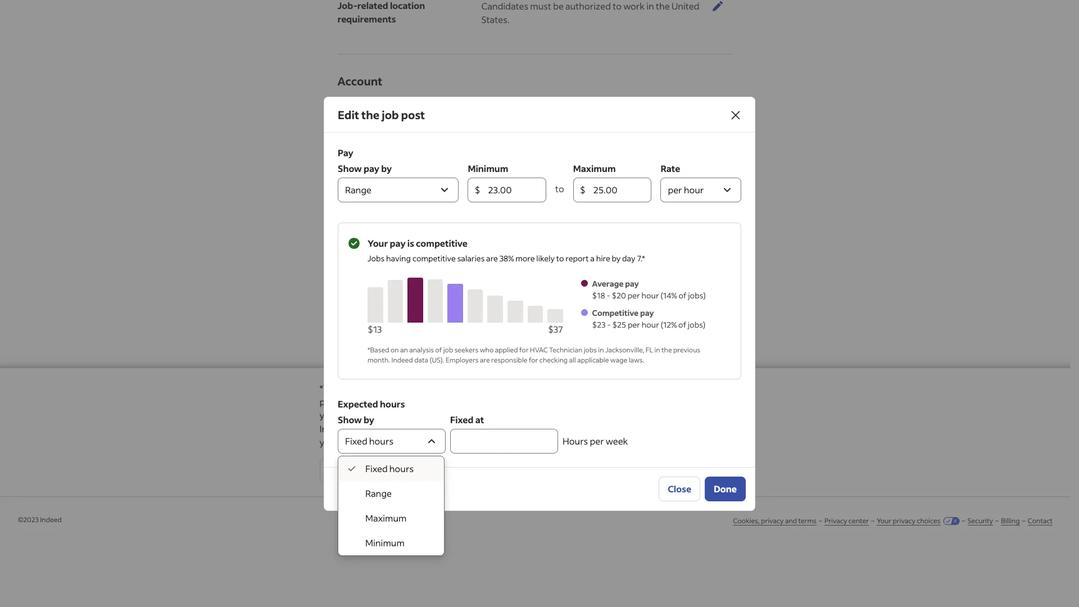 Task type: vqa. For each thing, say whether or not it's contained in the screenshot.
Expected hours
yes



Task type: locate. For each thing, give the bounding box(es) containing it.
the inside candidates must be authorized to work in the united states.
[[656, 0, 670, 12]]

privacy left center
[[825, 517, 848, 525]]

1 policy from the left
[[387, 423, 411, 435]]

fixed
[[450, 414, 474, 425], [345, 435, 368, 447], [366, 463, 388, 474]]

0 vertical spatial -
[[607, 290, 611, 301]]

to right likely
[[557, 253, 564, 263]]

have inside *the numbers provided are estimates based on past performance and do not guarantee future performance. by selecting confirm, you agree that you have reviewed and edited this job post to reflect your requirements, and that this job will be posted and applications will be processed in accordance with indeed's
[[546, 396, 566, 408]]

1 horizontal spatial post
[[685, 396, 704, 408]]

1 will from the left
[[469, 409, 483, 421]]

1 show from the top
[[338, 162, 362, 174]]

- inside average pay $18 - $20 per hour (14% of jobs)
[[607, 290, 611, 301]]

that down with
[[728, 423, 745, 435]]

$25
[[613, 319, 627, 330]]

of
[[679, 290, 687, 301], [679, 319, 687, 330], [436, 346, 442, 354], [518, 423, 527, 435]]

work
[[624, 0, 645, 12]]

by
[[381, 162, 392, 174], [612, 253, 621, 263], [364, 414, 374, 425]]

the inside *based on an analysis of job seekers who applied for hvac technician jobs in jacksonville, fl in the previous month. indeed data (us). employers are responsible for checking all applicable wage laws.
[[662, 346, 672, 354]]

are inside your pay is competitive jobs having competitive salaries are 38% more likely to report a hire by day 7.*
[[486, 253, 498, 263]]

hours inside option
[[390, 463, 414, 474]]

– right center
[[872, 517, 875, 525]]

0 vertical spatial fixed hours
[[345, 435, 394, 447]]

pay inside edit the job post dialog
[[338, 146, 354, 158]]

- right $23
[[608, 319, 611, 330]]

close image
[[729, 108, 743, 122]]

regarding
[[506, 436, 547, 448]]

minimum inside edit the job post dialog
[[468, 162, 509, 174]]

guarantee
[[639, 382, 682, 394]]

your right need
[[492, 287, 510, 297]]

1 vertical spatial your
[[320, 409, 339, 421]]

per inside popup button
[[668, 184, 682, 195]]

0 horizontal spatial policy
[[387, 423, 411, 435]]

1 vertical spatial contact
[[1028, 517, 1053, 525]]

2 show from the top
[[338, 414, 362, 425]]

fixed inside option
[[366, 463, 388, 474]]

decision
[[469, 436, 504, 448]]

data
[[415, 356, 429, 364]]

in right "fl"
[[655, 346, 661, 354]]

contact down account
[[338, 103, 372, 115]]

maximum inside edit the job post dialog
[[573, 162, 616, 174]]

the down .
[[548, 436, 562, 448]]

confirm,
[[430, 396, 465, 408]]

be right at
[[485, 409, 496, 421]]

fixed hours inside fixed hours option
[[366, 463, 414, 474]]

on inside *based on an analysis of job seekers who applied for hvac technician jobs in jacksonville, fl in the previous month. indeed data (us). employers are responsible for checking all applicable wage laws.
[[391, 346, 399, 354]]

1 horizontal spatial on
[[504, 382, 515, 394]]

0 vertical spatial a
[[591, 253, 595, 263]]

are left 38%
[[486, 253, 498, 263]]

pay left "is"
[[390, 237, 406, 249]]

by left day
[[612, 253, 621, 263]]

are inside *based on an analysis of job seekers who applied for hvac technician jobs in jacksonville, fl in the previous month. indeed data (us). employers are responsible for checking all applicable wage laws.
[[480, 356, 490, 364]]

pay
[[364, 162, 380, 174], [390, 237, 406, 249], [625, 278, 639, 289], [640, 307, 654, 318], [437, 313, 451, 323]]

2 vertical spatial hour
[[642, 319, 660, 330]]

0 horizontal spatial be
[[485, 409, 496, 421]]

pay up $20
[[625, 278, 639, 289]]

range inside popup button
[[345, 184, 372, 195]]

jobs) inside average pay $18 - $20 per hour (14% of jobs)
[[688, 290, 706, 301]]

fixed hours
[[345, 435, 394, 447], [366, 463, 414, 474]]

in up informing
[[671, 409, 679, 421]]

Minimum field
[[488, 177, 540, 202]]

this down guarantee
[[653, 396, 669, 408]]

posted
[[497, 409, 527, 421]]

will up cookie policy , privacy policy and terms of service
[[469, 409, 483, 421]]

that inside . you consent to indeed informing a user that you have opened, viewed or made a decision regarding the user's application.
[[728, 423, 745, 435]]

hour for average pay
[[642, 290, 659, 301]]

in
[[647, 0, 654, 12], [599, 346, 604, 354], [655, 346, 661, 354], [671, 409, 679, 421]]

1 vertical spatial range
[[366, 487, 392, 499]]

per down consent
[[590, 435, 604, 447]]

and
[[593, 382, 608, 394], [607, 396, 623, 408], [401, 409, 417, 421], [528, 409, 544, 421], [473, 423, 489, 435], [786, 517, 797, 525]]

1 horizontal spatial privacy
[[893, 517, 916, 525]]

be right the must
[[553, 0, 564, 12]]

privacy up or
[[415, 423, 445, 435]]

need
[[472, 287, 491, 297]]

your inside your pay is competitive jobs having competitive salaries are 38% more likely to report a hire by day 7.*
[[368, 237, 388, 249]]

applications
[[546, 409, 596, 421]]

fixed hours option
[[339, 456, 444, 481]]

0 vertical spatial jobs)
[[688, 290, 706, 301]]

privacy
[[761, 517, 784, 525], [893, 517, 916, 525]]

having
[[386, 253, 411, 263]]

2 – from the left
[[872, 517, 875, 525]]

of right (14%
[[679, 290, 687, 301]]

of up (us).
[[436, 346, 442, 354]]

per down rate
[[668, 184, 682, 195]]

requirements,
[[341, 409, 399, 421]]

hour inside average pay $18 - $20 per hour (14% of jobs)
[[642, 290, 659, 301]]

indeed down processed
[[627, 423, 656, 435]]

the left united
[[656, 0, 670, 12]]

hour left (14%
[[642, 290, 659, 301]]

authorized
[[566, 0, 611, 12]]

of inside competitive pay $23 - $25 per hour (12% of jobs)
[[679, 319, 687, 330]]

for left hvac
[[520, 346, 529, 354]]

pay inside your pay is competitive jobs having competitive salaries are 38% more likely to report a hire by day 7.*
[[390, 237, 406, 249]]

policy up viewed
[[387, 423, 411, 435]]

2 vertical spatial fixed
[[366, 463, 388, 474]]

job left "who" at the bottom of the page
[[465, 336, 477, 347]]

edit contact element
[[473, 98, 734, 124]]

to up accordance
[[706, 396, 715, 408]]

rate
[[661, 162, 681, 174]]

your left company
[[338, 163, 358, 175]]

indeed right ©2023
[[40, 516, 62, 524]]

numbers
[[341, 382, 378, 394]]

2 $ from the left
[[580, 184, 586, 195]]

0 vertical spatial maximum
[[573, 162, 616, 174]]

all
[[569, 356, 576, 364]]

pay up employees
[[364, 162, 380, 174]]

0 horizontal spatial pay
[[338, 146, 354, 158]]

2 horizontal spatial your
[[877, 517, 892, 525]]

you down indeed's in the bottom left of the page
[[320, 436, 335, 448]]

billboard
[[482, 223, 519, 235]]

cookies,
[[734, 517, 760, 525]]

pay inside competitive pay $23 - $25 per hour (12% of jobs)
[[640, 307, 654, 318]]

be up consent
[[614, 409, 624, 421]]

fixed down the cookie
[[345, 435, 368, 447]]

seekers
[[455, 346, 479, 354]]

have
[[546, 396, 566, 408], [337, 436, 357, 448]]

indeed inside . you consent to indeed informing a user that you have opened, viewed or made a decision regarding the user's application.
[[627, 423, 656, 435]]

0 vertical spatial hours
[[380, 398, 405, 410]]

0 vertical spatial minimum
[[468, 162, 509, 174]]

2 horizontal spatial by
[[612, 253, 621, 263]]

this up employers
[[450, 336, 464, 347]]

1 vertical spatial pay
[[383, 301, 397, 312]]

to up week
[[616, 423, 625, 435]]

performance
[[536, 382, 591, 394]]

1 vertical spatial post
[[685, 396, 704, 408]]

or
[[426, 436, 435, 448]]

to left continue.
[[548, 287, 556, 297]]

maximum down fixed hours option
[[366, 512, 407, 524]]

1 horizontal spatial be
[[553, 0, 564, 12]]

range down show pay by
[[345, 184, 372, 195]]

per right "$25"
[[628, 319, 640, 330]]

$
[[475, 184, 481, 195], [580, 184, 586, 195]]

- for $20
[[607, 290, 611, 301]]

your privacy choices
[[877, 517, 941, 525]]

on left "an"
[[391, 346, 399, 354]]

performance.
[[320, 396, 376, 408]]

to inside candidates must be authorized to work in the united states.
[[613, 0, 622, 12]]

edit phone number element
[[473, 128, 734, 154]]

- right $18
[[607, 290, 611, 301]]

indeed
[[432, 223, 461, 235], [392, 356, 413, 364], [627, 423, 656, 435], [40, 516, 62, 524]]

1 vertical spatial by
[[612, 253, 621, 263]]

1 horizontal spatial policy
[[447, 423, 471, 435]]

pay left types
[[437, 313, 451, 323]]

to inside your pay is competitive jobs having competitive salaries are 38% more likely to report a hire by day 7.*
[[557, 253, 564, 263]]

by inside your pay is competitive jobs having competitive salaries are 38% more likely to report a hire by day 7.*
[[612, 253, 621, 263]]

2 vertical spatial hours
[[390, 463, 414, 474]]

fixed hours down the cookie
[[345, 435, 394, 447]]

edit your company name element
[[473, 158, 734, 183]]

pay inside there are items above that need your attention to continue. pay supplemental pay types benefits hiring timeline for this job
[[383, 301, 397, 312]]

applied
[[495, 346, 518, 354]]

show up employees
[[338, 162, 362, 174]]

have down indeed's in the bottom left of the page
[[337, 436, 357, 448]]

a down cookie policy , privacy policy and terms of service
[[463, 436, 467, 448]]

0 vertical spatial this
[[450, 336, 464, 347]]

*based
[[368, 346, 389, 354]]

range down fixed hours option
[[366, 487, 392, 499]]

1 to 49
[[482, 193, 509, 205]]

show for expected hours
[[338, 414, 362, 425]]

heard
[[377, 223, 403, 235]]

0 horizontal spatial maximum
[[366, 512, 407, 524]]

1 vertical spatial this
[[653, 396, 669, 408]]

selecting
[[390, 396, 428, 408]]

your privacy choices link
[[877, 517, 941, 526]]

post inside dialog
[[401, 107, 425, 122]]

1 vertical spatial fixed
[[345, 435, 368, 447]]

this inside there are items above that need your attention to continue. pay supplemental pay types benefits hiring timeline for this job
[[450, 336, 464, 347]]

provided
[[380, 382, 417, 394]]

1 vertical spatial hour
[[642, 290, 659, 301]]

1 privacy from the left
[[761, 517, 784, 525]]

supplemental pay types button
[[383, 312, 474, 324]]

center
[[849, 517, 869, 525]]

2 vertical spatial by
[[364, 414, 374, 425]]

pay for average
[[625, 278, 639, 289]]

competitive down "is"
[[413, 253, 456, 263]]

0 horizontal spatial contact
[[338, 103, 372, 115]]

1 vertical spatial have
[[337, 436, 357, 448]]

7.*
[[637, 253, 645, 263]]

you
[[563, 423, 579, 435]]

your up indeed's in the bottom left of the page
[[320, 409, 339, 421]]

back button
[[320, 458, 377, 483]]

1 horizontal spatial have
[[546, 396, 566, 408]]

hours inside 'popup button'
[[369, 435, 394, 447]]

0 horizontal spatial have
[[337, 436, 357, 448]]

2 policy from the left
[[447, 423, 471, 435]]

1 vertical spatial your
[[368, 237, 388, 249]]

by down expected hours
[[364, 414, 374, 425]]

0 vertical spatial show
[[338, 162, 362, 174]]

0 vertical spatial range
[[345, 184, 372, 195]]

and down selecting
[[401, 409, 417, 421]]

are up selecting
[[419, 382, 433, 394]]

fixed hours down the fixed hours 'popup button'
[[366, 463, 414, 474]]

estimates
[[434, 382, 475, 394]]

1 horizontal spatial pay
[[383, 301, 397, 312]]

1 $ from the left
[[475, 184, 481, 195]]

1 horizontal spatial by
[[381, 162, 392, 174]]

hours
[[563, 435, 588, 447]]

hot
[[495, 164, 511, 175]]

job inside *based on an analysis of job seekers who applied for hvac technician jobs in jacksonville, fl in the previous month. indeed data (us). employers are responsible for checking all applicable wage laws.
[[444, 346, 453, 354]]

by up range popup button
[[381, 162, 392, 174]]

contact link
[[1028, 517, 1053, 526]]

0 horizontal spatial minimum
[[366, 537, 405, 549]]

– left the billing
[[996, 517, 999, 525]]

1 vertical spatial privacy
[[825, 517, 848, 525]]

hour inside competitive pay $23 - $25 per hour (12% of jobs)
[[642, 319, 660, 330]]

*the
[[320, 382, 339, 394]]

show by
[[338, 414, 374, 425]]

maximum inside the show by list box
[[366, 512, 407, 524]]

1 horizontal spatial your
[[492, 287, 510, 297]]

edit
[[338, 107, 359, 122]]

0 vertical spatial post
[[401, 107, 425, 122]]

billing
[[1002, 517, 1021, 525]]

security – billing – contact
[[968, 517, 1053, 525]]

$37
[[548, 323, 563, 335]]

1 horizontal spatial $
[[580, 184, 586, 195]]

job up (us).
[[444, 346, 453, 354]]

are down "who" at the bottom of the page
[[480, 356, 490, 364]]

to right minimum field
[[556, 182, 564, 194]]

1 horizontal spatial maximum
[[573, 162, 616, 174]]

jobs) up previous
[[688, 319, 706, 330]]

privacy inside your privacy choices link
[[893, 517, 916, 525]]

edit the job post dialog
[[324, 96, 756, 511]]

service
[[529, 423, 559, 435]]

1 vertical spatial maximum
[[366, 512, 407, 524]]

edit job-related location requirements element
[[473, 0, 734, 31]]

1 horizontal spatial a
[[591, 253, 595, 263]]

pay
[[338, 146, 354, 158], [383, 301, 397, 312]]

1 vertical spatial show
[[338, 414, 362, 425]]

2 horizontal spatial a
[[701, 423, 706, 435]]

1 horizontal spatial will
[[598, 409, 612, 421]]

0 horizontal spatial a
[[463, 436, 467, 448]]

policy up made
[[447, 423, 471, 435]]

to left work
[[613, 0, 622, 12]]

privacy right cookies,
[[761, 517, 784, 525]]

maximum down edit phone number "element"
[[573, 162, 616, 174]]

jobs) right (14%
[[688, 290, 706, 301]]

0 vertical spatial on
[[391, 346, 399, 354]]

$23
[[592, 319, 606, 330]]

range inside the show by list box
[[366, 487, 392, 499]]

company
[[360, 163, 400, 175]]

1 vertical spatial on
[[504, 382, 515, 394]]

for inside there are items above that need your attention to continue. pay supplemental pay types benefits hiring timeline for this job
[[438, 336, 449, 347]]

job inside there are items above that need your attention to continue. pay supplemental pay types benefits hiring timeline for this job
[[465, 336, 477, 347]]

0 vertical spatial hour
[[684, 184, 704, 195]]

a left the hire
[[591, 253, 595, 263]]

post up name
[[401, 107, 425, 122]]

of up the regarding
[[518, 423, 527, 435]]

range
[[345, 184, 372, 195], [366, 487, 392, 499]]

– left 'security'
[[962, 517, 966, 525]]

edit job-related location requirements image
[[711, 0, 725, 13]]

competitive
[[416, 237, 468, 249], [413, 253, 456, 263]]

2 vertical spatial your
[[877, 517, 892, 525]]

0 vertical spatial your
[[338, 163, 358, 175]]

1 horizontal spatial minimum
[[468, 162, 509, 174]]

pay inside average pay $18 - $20 per hour (14% of jobs)
[[625, 278, 639, 289]]

2 will from the left
[[598, 409, 612, 421]]

0 horizontal spatial privacy
[[761, 517, 784, 525]]

jobs) inside competitive pay $23 - $25 per hour (12% of jobs)
[[688, 319, 706, 330]]

this
[[450, 336, 464, 347], [653, 396, 669, 408], [437, 409, 453, 421]]

1 horizontal spatial contact
[[1028, 517, 1053, 525]]

month.
[[368, 356, 390, 364]]

privacy left 'choices' on the right of page
[[893, 517, 916, 525]]

0 horizontal spatial will
[[469, 409, 483, 421]]

to inside *the numbers provided are estimates based on past performance and do not guarantee future performance. by selecting confirm, you agree that you have reviewed and edited this job post to reflect your requirements, and that this job will be posted and applications will be processed in accordance with indeed's
[[706, 396, 715, 408]]

contact right the billing
[[1028, 517, 1053, 525]]

united
[[672, 0, 700, 12]]

$ for minimum
[[475, 184, 481, 195]]

1 horizontal spatial your
[[368, 237, 388, 249]]

terms
[[799, 517, 817, 525]]

more
[[516, 253, 535, 263]]

not
[[623, 382, 637, 394]]

that left need
[[454, 287, 470, 297]]

hour left edit employees image
[[684, 184, 704, 195]]

a left user
[[701, 423, 706, 435]]

will up consent
[[598, 409, 612, 421]]

the right edit
[[362, 107, 380, 122]]

preview
[[614, 465, 649, 476]]

1 vertical spatial hours
[[369, 435, 394, 447]]

security
[[968, 517, 994, 525]]

2 vertical spatial a
[[463, 436, 467, 448]]

for up (us).
[[438, 336, 449, 347]]

$ left 1
[[475, 184, 481, 195]]

a inside your pay is competitive jobs having competitive salaries are 38% more likely to report a hire by day 7.*
[[591, 253, 595, 263]]

hours per week
[[563, 435, 628, 447]]

confirm button
[[680, 458, 752, 483]]

icy hot ac repair
[[482, 164, 553, 175]]

to inside . you consent to indeed informing a user that you have opened, viewed or made a decision regarding the user's application.
[[616, 423, 625, 435]]

edit your company name image
[[711, 163, 725, 177]]

0 horizontal spatial on
[[391, 346, 399, 354]]

in right work
[[647, 0, 654, 12]]

items
[[407, 287, 428, 297]]

edit how you heard about indeed image
[[711, 223, 725, 236]]

- inside competitive pay $23 - $25 per hour (12% of jobs)
[[608, 319, 611, 330]]

competitive down about
[[416, 237, 468, 249]]

above
[[430, 287, 453, 297]]

of right (12%
[[679, 319, 687, 330]]

(12%
[[661, 319, 677, 330]]

to right 1
[[487, 193, 496, 205]]

pay button
[[383, 300, 397, 312]]

0 horizontal spatial post
[[401, 107, 425, 122]]

hour left (12%
[[642, 319, 660, 330]]

terms of service link
[[491, 423, 559, 435]]

0 horizontal spatial your
[[338, 163, 358, 175]]

for
[[438, 336, 449, 347], [520, 346, 529, 354], [529, 356, 538, 364]]

1 vertical spatial fixed hours
[[366, 463, 414, 474]]

1 vertical spatial minimum
[[366, 537, 405, 549]]

1 vertical spatial -
[[608, 319, 611, 330]]

1 vertical spatial jobs)
[[688, 319, 706, 330]]

pay down "there" on the top left
[[383, 301, 397, 312]]

2 privacy from the left
[[893, 517, 916, 525]]

indeed down "an"
[[392, 356, 413, 364]]

in right jobs
[[599, 346, 604, 354]]

0 horizontal spatial $
[[475, 184, 481, 195]]

0 vertical spatial your
[[492, 287, 510, 297]]

are up pay button
[[394, 287, 406, 297]]

checking
[[540, 356, 568, 364]]

0 vertical spatial privacy
[[415, 423, 445, 435]]

0 vertical spatial pay
[[338, 146, 354, 158]]

job up cookie policy , privacy policy and terms of service
[[454, 409, 468, 421]]

. you consent to indeed informing a user that you have opened, viewed or made a decision regarding the user's application.
[[320, 423, 745, 448]]

pay up show pay by
[[338, 146, 354, 158]]

0 vertical spatial have
[[546, 396, 566, 408]]

0 horizontal spatial your
[[320, 409, 339, 421]]

0 vertical spatial contact
[[338, 103, 372, 115]]



Task type: describe. For each thing, give the bounding box(es) containing it.
your inside there are items above that need your attention to continue. pay supplemental pay types benefits hiring timeline for this job
[[492, 287, 510, 297]]

privacy for choices
[[893, 517, 916, 525]]

viewed
[[395, 436, 425, 448]]

privacy policy link
[[415, 423, 471, 435]]

do
[[610, 382, 621, 394]]

candidates must be authorized to work in the united states.
[[482, 0, 700, 25]]

on inside *the numbers provided are estimates based on past performance and do not guarantee future performance. by selecting confirm, you agree that you have reviewed and edited this job post to reflect your requirements, and that this job will be posted and applications will be processed in accordance with indeed's
[[504, 382, 515, 394]]

show by list box
[[339, 456, 444, 555]]

candidates
[[482, 0, 529, 12]]

reviewed
[[568, 396, 606, 408]]

done button
[[705, 477, 746, 501]]

$ for maximum
[[580, 184, 586, 195]]

0 vertical spatial fixed
[[450, 414, 474, 425]]

have inside . you consent to indeed informing a user that you have opened, viewed or made a decision regarding the user's application.
[[337, 436, 357, 448]]

types
[[453, 313, 474, 323]]

38%
[[500, 253, 514, 263]]

and left do
[[593, 382, 608, 394]]

for down hvac
[[529, 356, 538, 364]]

to inside edit employees element
[[487, 193, 496, 205]]

0 horizontal spatial privacy
[[415, 423, 445, 435]]

49
[[498, 193, 509, 205]]

Fixed at field
[[450, 429, 558, 454]]

are inside *the numbers provided are estimates based on past performance and do not guarantee future performance. by selecting confirm, you agree that you have reviewed and edited this job post to reflect your requirements, and that this job will be posted and applications will be processed in accordance with indeed's
[[419, 382, 433, 394]]

job right edit
[[382, 107, 399, 122]]

and up decision
[[473, 423, 489, 435]]

employees
[[338, 193, 384, 205]]

edit how you heard about indeed element
[[473, 218, 734, 243]]

requirements
[[338, 13, 396, 25]]

back
[[347, 465, 368, 476]]

,
[[411, 423, 413, 435]]

1 vertical spatial competitive
[[413, 253, 456, 263]]

post inside *the numbers provided are estimates based on past performance and do not guarantee future performance. by selecting confirm, you agree that you have reviewed and edited this job post to reflect your requirements, and that this job will be posted and applications will be processed in accordance with indeed's
[[685, 396, 704, 408]]

privacy for and
[[761, 517, 784, 525]]

you up at
[[466, 396, 482, 408]]

of inside average pay $18 - $20 per hour (14% of jobs)
[[679, 290, 687, 301]]

and left terms in the bottom right of the page
[[786, 517, 797, 525]]

icy
[[482, 164, 493, 175]]

fixed inside 'popup button'
[[345, 435, 368, 447]]

indeed's
[[320, 423, 355, 435]]

done
[[714, 483, 737, 495]]

laws.
[[629, 356, 645, 364]]

your company name
[[338, 163, 426, 175]]

indeed inside *based on an analysis of job seekers who applied for hvac technician jobs in jacksonville, fl in the previous month. indeed data (us). employers are responsible for checking all applicable wage laws.
[[392, 356, 413, 364]]

average pay $18 - $20 per hour (14% of jobs)
[[592, 278, 706, 301]]

.
[[559, 423, 561, 435]]

(us).
[[430, 356, 445, 364]]

consent
[[581, 423, 615, 435]]

to inside there are items above that need your attention to continue. pay supplemental pay types benefits hiring timeline for this job
[[548, 287, 556, 297]]

0 vertical spatial competitive
[[416, 237, 468, 249]]

competitive pay $23 - $25 per hour (12% of jobs)
[[592, 307, 706, 330]]

3 – from the left
[[962, 517, 966, 525]]

0 vertical spatial by
[[381, 162, 392, 174]]

preview button
[[605, 458, 676, 483]]

*the numbers provided are estimates based on past performance and do not guarantee future performance. by selecting confirm, you agree that you have reviewed and edited this job post to reflect your requirements, and that this job will be posted and applications will be processed in accordance with indeed's
[[320, 382, 749, 435]]

fixed hours inside the fixed hours 'popup button'
[[345, 435, 394, 447]]

hour inside popup button
[[684, 184, 704, 195]]

fl
[[646, 346, 654, 354]]

of inside *based on an analysis of job seekers who applied for hvac technician jobs in jacksonville, fl in the previous month. indeed data (us). employers are responsible for checking all applicable wage laws.
[[436, 346, 442, 354]]

likely
[[537, 253, 555, 263]]

repair
[[526, 164, 553, 175]]

the inside . you consent to indeed informing a user that you have opened, viewed or made a decision regarding the user's application.
[[548, 436, 562, 448]]

how
[[338, 223, 358, 235]]

job down guarantee
[[671, 396, 684, 408]]

2 horizontal spatial be
[[614, 409, 624, 421]]

there
[[370, 287, 392, 297]]

benefits button
[[383, 324, 415, 336]]

by
[[378, 396, 389, 408]]

cookie policy , privacy policy and terms of service
[[357, 423, 559, 435]]

that inside there are items above that need your attention to continue. pay supplemental pay types benefits hiring timeline for this job
[[454, 287, 470, 297]]

jobs) for average pay $18 - $20 per hour (14% of jobs)
[[688, 290, 706, 301]]

be inside candidates must be authorized to work in the united states.
[[553, 0, 564, 12]]

your for your pay is competitive jobs having competitive salaries are 38% more likely to report a hire by day 7.*
[[368, 237, 388, 249]]

ac
[[512, 164, 524, 175]]

©2023
[[18, 516, 39, 524]]

benefits
[[383, 324, 415, 335]]

edit employees image
[[711, 193, 725, 206]]

0 horizontal spatial by
[[364, 414, 374, 425]]

indeed right about
[[432, 223, 461, 235]]

terms
[[491, 423, 517, 435]]

who
[[480, 346, 494, 354]]

jobs
[[368, 253, 385, 263]]

attention
[[511, 287, 547, 297]]

choices
[[917, 517, 941, 525]]

that up privacy policy link
[[418, 409, 436, 421]]

pay for show
[[364, 162, 380, 174]]

expected hours
[[338, 398, 405, 410]]

2 vertical spatial this
[[437, 409, 453, 421]]

analysis
[[410, 346, 434, 354]]

accordance
[[680, 409, 729, 421]]

security link
[[968, 517, 994, 526]]

in inside *the numbers provided are estimates based on past performance and do not guarantee future performance. by selecting confirm, you agree that you have reviewed and edited this job post to reflect your requirements, and that this job will be posted and applications will be processed in accordance with indeed's
[[671, 409, 679, 421]]

cookie
[[357, 423, 386, 435]]

name
[[402, 163, 426, 175]]

(14%
[[661, 290, 678, 301]]

week
[[606, 435, 628, 447]]

1 – from the left
[[819, 517, 823, 525]]

states.
[[482, 13, 510, 25]]

pay for your
[[390, 237, 406, 249]]

are inside there are items above that need your attention to continue. pay supplemental pay types benefits hiring timeline for this job
[[394, 287, 406, 297]]

about
[[404, 223, 430, 235]]

future
[[684, 382, 710, 394]]

responsible
[[492, 356, 528, 364]]

that up posted
[[509, 396, 527, 408]]

fixed at
[[450, 414, 484, 425]]

hour for competitive pay
[[642, 319, 660, 330]]

jobs) for competitive pay $23 - $25 per hour (12% of jobs)
[[688, 319, 706, 330]]

show for pay
[[338, 162, 362, 174]]

cookies, privacy and terms – privacy center –
[[734, 517, 875, 525]]

your inside *the numbers provided are estimates based on past performance and do not guarantee future performance. by selecting confirm, you agree that you have reviewed and edited this job post to reflect your requirements, and that this job will be posted and applications will be processed in accordance with indeed's
[[320, 409, 339, 421]]

show pay by
[[338, 162, 392, 174]]

competitive
[[592, 307, 639, 318]]

pay inside there are items above that need your attention to continue. pay supplemental pay types benefits hiring timeline for this job
[[437, 313, 451, 323]]

in inside candidates must be authorized to work in the united states.
[[647, 0, 654, 12]]

confirm
[[689, 465, 725, 476]]

and down do
[[607, 396, 623, 408]]

an
[[400, 346, 408, 354]]

minimum inside the show by list box
[[366, 537, 405, 549]]

*based on an analysis of job seekers who applied for hvac technician jobs in jacksonville, fl in the previous month. indeed data (us). employers are responsible for checking all applicable wage laws.
[[368, 346, 701, 364]]

reflect
[[716, 396, 743, 408]]

per inside average pay $18 - $20 per hour (14% of jobs)
[[628, 290, 640, 301]]

1 horizontal spatial privacy
[[825, 517, 848, 525]]

fixed hours button
[[338, 429, 446, 454]]

how you heard about indeed
[[338, 223, 461, 235]]

©2023 indeed
[[18, 516, 62, 524]]

agree
[[484, 396, 508, 408]]

there are items above that need your attention to continue. pay supplemental pay types benefits hiring timeline for this job
[[370, 287, 593, 347]]

Maximum field
[[594, 177, 645, 202]]

close button
[[659, 477, 701, 501]]

previous
[[674, 346, 701, 354]]

job-
[[338, 0, 358, 11]]

you right how
[[359, 223, 375, 235]]

informing
[[658, 423, 699, 435]]

5 – from the left
[[1023, 517, 1026, 525]]

you inside . you consent to indeed informing a user that you have opened, viewed or made a decision regarding the user's application.
[[320, 436, 335, 448]]

opened,
[[359, 436, 393, 448]]

edit employees element
[[473, 188, 734, 213]]

your for your privacy choices
[[877, 517, 892, 525]]

- for $25
[[608, 319, 611, 330]]

4 – from the left
[[996, 517, 999, 525]]

average
[[592, 278, 624, 289]]

with
[[731, 409, 749, 421]]

per hour
[[668, 184, 704, 195]]

you down "past"
[[528, 396, 544, 408]]

user's
[[564, 436, 589, 448]]

close
[[668, 483, 692, 495]]

per inside competitive pay $23 - $25 per hour (12% of jobs)
[[628, 319, 640, 330]]

your for your company name
[[338, 163, 358, 175]]

account
[[338, 74, 383, 88]]

technician
[[549, 346, 583, 354]]

1 vertical spatial a
[[701, 423, 706, 435]]

and up service
[[528, 409, 544, 421]]

pay for competitive
[[640, 307, 654, 318]]

cookie policy link
[[357, 423, 411, 435]]



